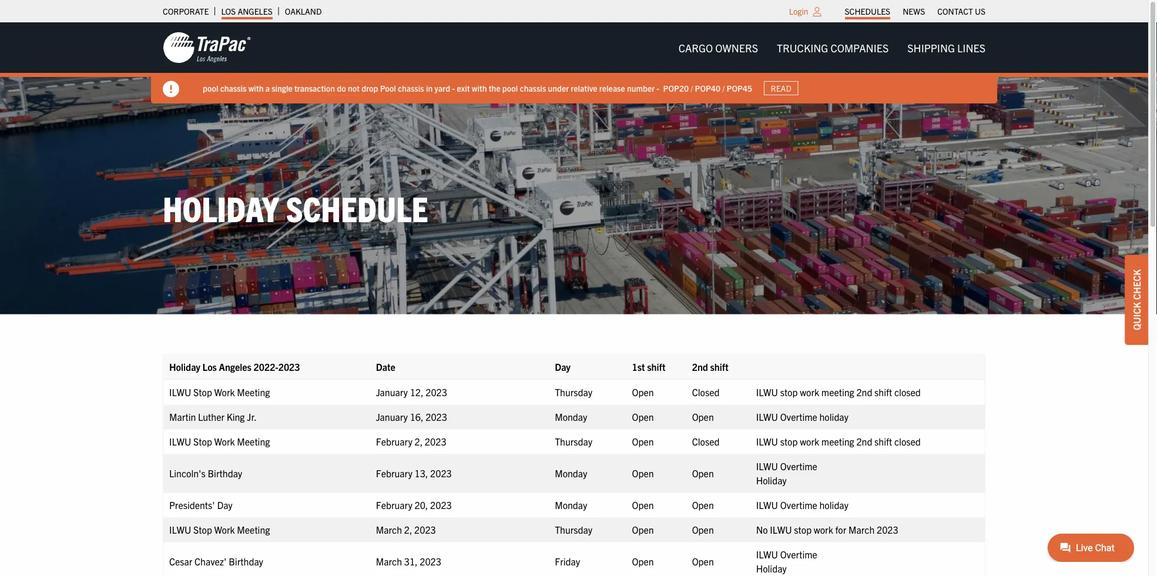 Task type: describe. For each thing, give the bounding box(es) containing it.
closed for february 2, 2023
[[692, 435, 720, 447]]

schedule
[[286, 186, 428, 229]]

king
[[227, 411, 245, 422]]

a
[[266, 83, 270, 93]]

january for january 16, 2023
[[376, 411, 408, 422]]

2, for march
[[404, 524, 412, 535]]

february for february 2, 2023
[[376, 435, 413, 447]]

12,
[[410, 386, 424, 398]]

monday for february 13, 2023
[[555, 467, 588, 479]]

3 chassis from the left
[[520, 83, 546, 93]]

1 with from the left
[[248, 83, 264, 93]]

1 under from the left
[[256, 83, 277, 93]]

shipping lines
[[908, 41, 986, 54]]

los angeles image
[[163, 31, 251, 64]]

2023 for february 20, 2023
[[430, 499, 452, 511]]

1 overtime from the top
[[781, 411, 818, 422]]

jr.
[[247, 411, 257, 422]]

solid image
[[163, 81, 179, 97]]

1 chassis from the left
[[220, 83, 247, 93]]

stop for february 2, 2023
[[781, 435, 798, 447]]

march 2, 2023
[[376, 524, 436, 535]]

pop40
[[695, 83, 721, 93]]

closed for january 12, 2023
[[692, 386, 720, 398]]

2 with from the left
[[472, 83, 487, 93]]

date
[[376, 361, 398, 373]]

quick check link
[[1125, 255, 1149, 345]]

no
[[756, 524, 768, 535]]

closed for february 2, 2023
[[895, 435, 921, 447]]

meeting for march
[[237, 524, 270, 535]]

16,
[[410, 411, 424, 422]]

stop for january 12, 2023
[[781, 386, 798, 398]]

1st shift
[[632, 361, 666, 373]]

for
[[836, 524, 847, 535]]

2 vertical spatial work
[[814, 524, 834, 535]]

schedule
[[222, 83, 254, 93]]

stop for march 2, 2023
[[193, 524, 212, 535]]

2 chassis from the left
[[398, 83, 424, 93]]

2023 for march 2, 2023
[[415, 524, 436, 535]]

oakland
[[285, 6, 322, 16]]

corporate
[[163, 6, 209, 16]]

1 vertical spatial birthday
[[229, 555, 263, 567]]

companies
[[831, 41, 889, 54]]

1 / from the left
[[691, 83, 693, 93]]

thursday for january 12, 2023
[[555, 386, 593, 398]]

1 pool from the left
[[203, 83, 218, 93]]

quick check
[[1131, 269, 1143, 330]]

0 vertical spatial day
[[555, 361, 571, 373]]

los angeles
[[221, 6, 273, 16]]

cargo owners link
[[669, 36, 768, 59]]

0 vertical spatial 2nd
[[692, 361, 708, 373]]

chavez'
[[195, 555, 227, 567]]

lincoln's birthday
[[169, 467, 242, 479]]

martin
[[169, 411, 196, 422]]

work for january 12, 2023
[[800, 386, 820, 398]]

0 vertical spatial birthday
[[208, 467, 242, 479]]

ilwu overtime holiday for friday
[[756, 548, 818, 574]]

trucking companies link
[[768, 36, 899, 59]]

schedules
[[845, 6, 891, 16]]

cesar
[[169, 555, 192, 567]]

work for february 2, 2023
[[214, 435, 235, 447]]

martin luther king jr.
[[169, 411, 257, 422]]

pool
[[380, 83, 396, 93]]

ilwu stop work meeting 2nd shift closed for january 12, 2023
[[756, 386, 921, 398]]

banner containing cargo owners
[[0, 22, 1158, 103]]

2023 for february 2, 2023
[[425, 435, 447, 447]]

meeting for january
[[237, 386, 270, 398]]

not
[[348, 83, 360, 93]]

ilwu stop work meeting 2nd shift closed for february 2, 2023
[[756, 435, 921, 447]]

ilwu stop work meeting for february 2, 2023
[[169, 435, 270, 447]]

ilwu overtime holiday for monday
[[756, 460, 818, 486]]

relative
[[571, 83, 598, 93]]

pop20
[[663, 83, 689, 93]]

2nd shift
[[692, 361, 729, 373]]

news link
[[903, 3, 926, 19]]

cargo owners
[[679, 41, 758, 54]]

owners
[[716, 41, 758, 54]]

shipping lines link
[[899, 36, 995, 59]]

january 12, 2023
[[376, 386, 447, 398]]

holiday for january 16, 2023
[[820, 411, 849, 422]]

2022-
[[254, 361, 279, 373]]

exit
[[457, 83, 470, 93]]

contact us link
[[938, 3, 986, 19]]

gate
[[279, 83, 294, 93]]

contact us
[[938, 6, 986, 16]]

quick
[[1131, 302, 1143, 330]]

us
[[975, 6, 986, 16]]

number
[[627, 83, 655, 93]]

2 under from the left
[[548, 83, 569, 93]]

check
[[1131, 269, 1143, 300]]

31,
[[404, 555, 418, 567]]

hours
[[296, 83, 317, 93]]

pop45
[[727, 83, 753, 93]]

2023 for january 12, 2023
[[426, 386, 447, 398]]

2 pool from the left
[[503, 83, 518, 93]]

release
[[600, 83, 625, 93]]

2023 for february 13, 2023
[[430, 467, 452, 479]]

1 horizontal spatial los
[[221, 6, 236, 16]]

flips
[[203, 83, 220, 93]]

2 vertical spatial stop
[[794, 524, 812, 535]]

single
[[272, 83, 293, 93]]

pool chassis with a single transaction  do not drop pool chassis in yard -  exit with the pool chassis under relative release number -  pop20 / pop40 / pop45
[[203, 83, 753, 93]]

4 overtime from the top
[[781, 548, 818, 560]]

february 20, 2023
[[376, 499, 452, 511]]

presidents'
[[169, 499, 215, 511]]

news
[[903, 6, 926, 16]]

lincoln's
[[169, 467, 206, 479]]

2 / from the left
[[723, 83, 725, 93]]



Task type: vqa. For each thing, say whether or not it's contained in the screenshot.


Task type: locate. For each thing, give the bounding box(es) containing it.
1 vertical spatial monday
[[555, 467, 588, 479]]

0 vertical spatial los
[[221, 6, 236, 16]]

work up cesar chavez' birthday
[[214, 524, 235, 535]]

1 horizontal spatial -
[[657, 83, 660, 93]]

shift
[[647, 361, 666, 373], [711, 361, 729, 373], [875, 386, 893, 398], [875, 435, 893, 447]]

3 meeting from the top
[[237, 524, 270, 535]]

1 vertical spatial closed
[[895, 435, 921, 447]]

2 ilwu stop work meeting 2nd shift closed from the top
[[756, 435, 921, 447]]

february left 13,
[[376, 467, 413, 479]]

0 horizontal spatial /
[[691, 83, 693, 93]]

0 vertical spatial angeles
[[238, 6, 273, 16]]

meeting for february 2, 2023
[[822, 435, 855, 447]]

2 vertical spatial 2nd
[[857, 435, 873, 447]]

2 vertical spatial february
[[376, 499, 413, 511]]

work for february 2, 2023
[[800, 435, 820, 447]]

february for february 13, 2023
[[376, 467, 413, 479]]

work for january 12, 2023
[[214, 386, 235, 398]]

2 vertical spatial meeting
[[237, 524, 270, 535]]

2 vertical spatial thursday
[[555, 524, 593, 535]]

1 - from the left
[[452, 83, 455, 93]]

banner
[[0, 22, 1158, 103]]

read for pool chassis with a single transaction  do not drop pool chassis in yard -  exit with the pool chassis under relative release number -  pop20 / pop40 / pop45
[[771, 83, 792, 93]]

flips schedule under gate hours
[[203, 83, 317, 93]]

read link right hours
[[328, 81, 363, 95]]

angeles
[[238, 6, 273, 16], [219, 361, 252, 373]]

march for thursday
[[376, 524, 402, 535]]

with left the a
[[248, 83, 264, 93]]

the
[[489, 83, 501, 93]]

0 vertical spatial ilwu overtime holiday
[[756, 411, 849, 422]]

closed
[[692, 386, 720, 398], [692, 435, 720, 447]]

3 february from the top
[[376, 499, 413, 511]]

1 read link from the left
[[328, 81, 363, 95]]

january 16, 2023
[[376, 411, 447, 422]]

1 ilwu stop work meeting 2nd shift closed from the top
[[756, 386, 921, 398]]

2, for february
[[415, 435, 423, 447]]

los up los angeles image on the left of the page
[[221, 6, 236, 16]]

3 thursday from the top
[[555, 524, 593, 535]]

2, down 16, at the bottom left of page
[[415, 435, 423, 447]]

menu bar containing schedules
[[839, 3, 992, 19]]

in
[[426, 83, 433, 93]]

-
[[452, 83, 455, 93], [657, 83, 660, 93]]

login
[[789, 6, 809, 16]]

1 vertical spatial meeting
[[822, 435, 855, 447]]

/
[[691, 83, 693, 93], [723, 83, 725, 93]]

read
[[335, 83, 356, 93], [771, 83, 792, 93]]

chassis right flips
[[220, 83, 247, 93]]

2023 for january 16, 2023
[[426, 411, 447, 422]]

monday
[[555, 411, 588, 422], [555, 467, 588, 479], [555, 499, 588, 511]]

2023
[[279, 361, 300, 373], [426, 386, 447, 398], [426, 411, 447, 422], [425, 435, 447, 447], [430, 467, 452, 479], [430, 499, 452, 511], [415, 524, 436, 535], [877, 524, 899, 535], [420, 555, 442, 567]]

oakland link
[[285, 3, 322, 19]]

2, down february 20, 2023 at the left of page
[[404, 524, 412, 535]]

0 horizontal spatial read
[[335, 83, 356, 93]]

1 february from the top
[[376, 435, 413, 447]]

1 vertical spatial ilwu stop work meeting
[[169, 435, 270, 447]]

ilwu overtime holiday
[[756, 411, 849, 422], [756, 499, 849, 511]]

2nd for february 2, 2023
[[857, 435, 873, 447]]

with
[[248, 83, 264, 93], [472, 83, 487, 93]]

meeting
[[237, 386, 270, 398], [237, 435, 270, 447], [237, 524, 270, 535]]

1 horizontal spatial with
[[472, 83, 487, 93]]

1 horizontal spatial day
[[555, 361, 571, 373]]

menu bar up shipping
[[839, 3, 992, 19]]

2 meeting from the top
[[237, 435, 270, 447]]

0 vertical spatial closed
[[895, 386, 921, 398]]

2 read link from the left
[[764, 81, 799, 95]]

3 stop from the top
[[193, 524, 212, 535]]

0 vertical spatial 2,
[[415, 435, 423, 447]]

read left drop
[[335, 83, 356, 93]]

thursday for march 2, 2023
[[555, 524, 593, 535]]

0 horizontal spatial 2,
[[404, 524, 412, 535]]

/ left pop45 on the top of the page
[[723, 83, 725, 93]]

cargo
[[679, 41, 713, 54]]

1 vertical spatial ilwu overtime holiday
[[756, 499, 849, 511]]

stop for january 12, 2023
[[193, 386, 212, 398]]

read link for pool chassis with a single transaction  do not drop pool chassis in yard -  exit with the pool chassis under relative release number -  pop20 / pop40 / pop45
[[764, 81, 799, 95]]

monday for january 16, 2023
[[555, 411, 588, 422]]

contact
[[938, 6, 973, 16]]

february 13, 2023
[[376, 467, 452, 479]]

1 horizontal spatial read
[[771, 83, 792, 93]]

read for flips schedule under gate hours
[[335, 83, 356, 93]]

ilwu overtime holiday
[[756, 460, 818, 486], [756, 548, 818, 574]]

transaction
[[295, 83, 335, 93]]

2 vertical spatial stop
[[193, 524, 212, 535]]

1 vertical spatial day
[[217, 499, 233, 511]]

friday
[[555, 555, 580, 567]]

1 vertical spatial 2nd
[[857, 386, 873, 398]]

0 vertical spatial stop
[[193, 386, 212, 398]]

stop down luther
[[193, 435, 212, 447]]

2 ilwu stop work meeting from the top
[[169, 435, 270, 447]]

february
[[376, 435, 413, 447], [376, 467, 413, 479], [376, 499, 413, 511]]

0 horizontal spatial read link
[[328, 81, 363, 95]]

holiday for february 20, 2023
[[820, 499, 849, 511]]

0 vertical spatial ilwu overtime holiday
[[756, 460, 818, 486]]

schedules link
[[845, 3, 891, 19]]

2 january from the top
[[376, 411, 408, 422]]

birthday right lincoln's
[[208, 467, 242, 479]]

march
[[376, 524, 402, 535], [849, 524, 875, 535], [376, 555, 402, 567]]

cesar chavez' birthday
[[169, 555, 263, 567]]

2 vertical spatial ilwu stop work meeting
[[169, 524, 270, 535]]

0 vertical spatial menu bar
[[839, 3, 992, 19]]

trucking companies
[[777, 41, 889, 54]]

- left exit
[[452, 83, 455, 93]]

login link
[[789, 6, 809, 16]]

0 horizontal spatial under
[[256, 83, 277, 93]]

ilwu stop work meeting down martin luther king jr.
[[169, 435, 270, 447]]

0 vertical spatial holiday
[[820, 411, 849, 422]]

1 holiday from the top
[[820, 411, 849, 422]]

0 vertical spatial work
[[800, 386, 820, 398]]

2,
[[415, 435, 423, 447], [404, 524, 412, 535]]

2 stop from the top
[[193, 435, 212, 447]]

march right for
[[849, 524, 875, 535]]

holiday los angeles 2022-2023
[[169, 361, 300, 373]]

with left the at the top left of page
[[472, 83, 487, 93]]

3 work from the top
[[214, 524, 235, 535]]

- right number
[[657, 83, 660, 93]]

0 horizontal spatial day
[[217, 499, 233, 511]]

1 vertical spatial ilwu overtime holiday
[[756, 548, 818, 574]]

work for march 2, 2023
[[214, 524, 235, 535]]

1 meeting from the top
[[237, 386, 270, 398]]

luther
[[198, 411, 225, 422]]

1 read from the left
[[335, 83, 356, 93]]

drop
[[362, 83, 378, 93]]

2 overtime from the top
[[781, 460, 818, 472]]

no ilwu stop work for march 2023
[[756, 524, 899, 535]]

1 vertical spatial closed
[[692, 435, 720, 447]]

menu bar containing cargo owners
[[669, 36, 995, 59]]

2 horizontal spatial chassis
[[520, 83, 546, 93]]

2 work from the top
[[214, 435, 235, 447]]

menu bar
[[839, 3, 992, 19], [669, 36, 995, 59]]

1 vertical spatial stop
[[193, 435, 212, 447]]

1 horizontal spatial under
[[548, 83, 569, 93]]

0 vertical spatial meeting
[[822, 386, 855, 398]]

holiday
[[163, 186, 279, 229], [169, 361, 200, 373], [756, 474, 787, 486], [756, 562, 787, 574]]

2 thursday from the top
[[555, 435, 593, 447]]

march for friday
[[376, 555, 402, 567]]

0 horizontal spatial with
[[248, 83, 264, 93]]

1 closed from the top
[[895, 386, 921, 398]]

march 31, 2023
[[376, 555, 442, 567]]

february left 20,
[[376, 499, 413, 511]]

1 ilwu overtime holiday from the top
[[756, 460, 818, 486]]

chassis right the at the top left of page
[[520, 83, 546, 93]]

read link
[[328, 81, 363, 95], [764, 81, 799, 95]]

holiday schedule
[[163, 186, 428, 229]]

ilwu overtime holiday for february 20, 2023
[[756, 499, 849, 511]]

3 overtime from the top
[[781, 499, 818, 511]]

corporate link
[[163, 3, 209, 19]]

birthday right chavez' at the left of page
[[229, 555, 263, 567]]

2 monday from the top
[[555, 467, 588, 479]]

ilwu stop work meeting up martin luther king jr.
[[169, 386, 270, 398]]

monday for february 20, 2023
[[555, 499, 588, 511]]

1 january from the top
[[376, 386, 408, 398]]

light image
[[813, 7, 822, 16]]

1 horizontal spatial read link
[[764, 81, 799, 95]]

thursday for february 2, 2023
[[555, 435, 593, 447]]

menu bar down light image
[[669, 36, 995, 59]]

0 vertical spatial closed
[[692, 386, 720, 398]]

presidents' day
[[169, 499, 233, 511]]

/ right pop20
[[691, 83, 693, 93]]

13,
[[415, 467, 428, 479]]

under
[[256, 83, 277, 93], [548, 83, 569, 93]]

read right pop45 on the top of the page
[[771, 83, 792, 93]]

chassis
[[220, 83, 247, 93], [398, 83, 424, 93], [520, 83, 546, 93]]

closed for january 12, 2023
[[895, 386, 921, 398]]

pool right the at the top left of page
[[503, 83, 518, 93]]

february for february 20, 2023
[[376, 499, 413, 511]]

1 vertical spatial 2,
[[404, 524, 412, 535]]

2 closed from the top
[[692, 435, 720, 447]]

1 meeting from the top
[[822, 386, 855, 398]]

ilwu stop work meeting
[[169, 386, 270, 398], [169, 435, 270, 447], [169, 524, 270, 535]]

1 vertical spatial january
[[376, 411, 408, 422]]

yard
[[435, 83, 450, 93]]

2 ilwu overtime holiday from the top
[[756, 548, 818, 574]]

1 horizontal spatial chassis
[[398, 83, 424, 93]]

chassis left in at the top left of page
[[398, 83, 424, 93]]

january left 16, at the bottom left of page
[[376, 411, 408, 422]]

meeting for january 12, 2023
[[822, 386, 855, 398]]

ilwu stop work meeting for march 2, 2023
[[169, 524, 270, 535]]

under left gate
[[256, 83, 277, 93]]

1 vertical spatial angeles
[[219, 361, 252, 373]]

1 thursday from the top
[[555, 386, 593, 398]]

2nd for january 12, 2023
[[857, 386, 873, 398]]

1 closed from the top
[[692, 386, 720, 398]]

1 horizontal spatial pool
[[503, 83, 518, 93]]

trucking
[[777, 41, 829, 54]]

0 horizontal spatial chassis
[[220, 83, 247, 93]]

stop
[[193, 386, 212, 398], [193, 435, 212, 447], [193, 524, 212, 535]]

2023 for march 31, 2023
[[420, 555, 442, 567]]

3 monday from the top
[[555, 499, 588, 511]]

stop up luther
[[193, 386, 212, 398]]

stop for february 2, 2023
[[193, 435, 212, 447]]

open
[[632, 386, 654, 398], [632, 411, 654, 422], [692, 411, 714, 422], [632, 435, 654, 447], [632, 467, 654, 479], [692, 467, 714, 479], [632, 499, 654, 511], [692, 499, 714, 511], [632, 524, 654, 535], [692, 524, 714, 535], [632, 555, 654, 567], [692, 555, 714, 567]]

angeles left oakland link
[[238, 6, 273, 16]]

do
[[337, 83, 346, 93]]

january
[[376, 386, 408, 398], [376, 411, 408, 422]]

2 closed from the top
[[895, 435, 921, 447]]

0 vertical spatial february
[[376, 435, 413, 447]]

under left relative
[[548, 83, 569, 93]]

january for january 12, 2023
[[376, 386, 408, 398]]

march down february 20, 2023 at the left of page
[[376, 524, 402, 535]]

0 vertical spatial ilwu stop work meeting 2nd shift closed
[[756, 386, 921, 398]]

ilwu stop work meeting for january 12, 2023
[[169, 386, 270, 398]]

1 vertical spatial meeting
[[237, 435, 270, 447]]

2 vertical spatial monday
[[555, 499, 588, 511]]

1 vertical spatial ilwu stop work meeting 2nd shift closed
[[756, 435, 921, 447]]

pool
[[203, 83, 218, 93], [503, 83, 518, 93]]

stop
[[781, 386, 798, 398], [781, 435, 798, 447], [794, 524, 812, 535]]

0 horizontal spatial -
[[452, 83, 455, 93]]

0 vertical spatial meeting
[[237, 386, 270, 398]]

1 vertical spatial february
[[376, 467, 413, 479]]

1 vertical spatial menu bar
[[669, 36, 995, 59]]

1st
[[632, 361, 645, 373]]

los up luther
[[203, 361, 217, 373]]

2 meeting from the top
[[822, 435, 855, 447]]

work down the king
[[214, 435, 235, 447]]

los angeles link
[[221, 3, 273, 19]]

1 vertical spatial los
[[203, 361, 217, 373]]

1 ilwu stop work meeting from the top
[[169, 386, 270, 398]]

1 vertical spatial holiday
[[820, 499, 849, 511]]

angeles left 2022-
[[219, 361, 252, 373]]

1 monday from the top
[[555, 411, 588, 422]]

2 holiday from the top
[[820, 499, 849, 511]]

pool left the schedule
[[203, 83, 218, 93]]

2nd
[[692, 361, 708, 373], [857, 386, 873, 398], [857, 435, 873, 447]]

work up the king
[[214, 386, 235, 398]]

0 vertical spatial january
[[376, 386, 408, 398]]

0 horizontal spatial pool
[[203, 83, 218, 93]]

2 read from the left
[[771, 83, 792, 93]]

lines
[[958, 41, 986, 54]]

2 vertical spatial work
[[214, 524, 235, 535]]

0 vertical spatial ilwu stop work meeting
[[169, 386, 270, 398]]

0 horizontal spatial los
[[203, 361, 217, 373]]

meeting for february
[[237, 435, 270, 447]]

1 horizontal spatial 2,
[[415, 435, 423, 447]]

shipping
[[908, 41, 955, 54]]

meeting up the jr.
[[237, 386, 270, 398]]

1 vertical spatial work
[[214, 435, 235, 447]]

january left 12, at the bottom left of the page
[[376, 386, 408, 398]]

1 horizontal spatial /
[[723, 83, 725, 93]]

february 2, 2023
[[376, 435, 447, 447]]

february down the january 16, 2023
[[376, 435, 413, 447]]

meeting down the jr.
[[237, 435, 270, 447]]

1 vertical spatial thursday
[[555, 435, 593, 447]]

1 work from the top
[[214, 386, 235, 398]]

0 vertical spatial stop
[[781, 386, 798, 398]]

menu bar inside banner
[[669, 36, 995, 59]]

ilwu stop work meeting 2nd shift closed
[[756, 386, 921, 398], [756, 435, 921, 447]]

read link for flips schedule under gate hours
[[328, 81, 363, 95]]

0 vertical spatial monday
[[555, 411, 588, 422]]

20,
[[415, 499, 428, 511]]

closed
[[895, 386, 921, 398], [895, 435, 921, 447]]

0 vertical spatial work
[[214, 386, 235, 398]]

read link right pop45 on the top of the page
[[764, 81, 799, 95]]

2 february from the top
[[376, 467, 413, 479]]

ilwu
[[169, 386, 191, 398], [756, 386, 778, 398], [756, 411, 778, 422], [169, 435, 191, 447], [756, 435, 778, 447], [756, 460, 778, 472], [756, 499, 778, 511], [169, 524, 191, 535], [770, 524, 792, 535], [756, 548, 778, 560]]

ilwu overtime holiday for january 16, 2023
[[756, 411, 849, 422]]

2 ilwu overtime holiday from the top
[[756, 499, 849, 511]]

stop down presidents' day
[[193, 524, 212, 535]]

ilwu stop work meeting down presidents' day
[[169, 524, 270, 535]]

meeting up cesar chavez' birthday
[[237, 524, 270, 535]]

march left 31,
[[376, 555, 402, 567]]

3 ilwu stop work meeting from the top
[[169, 524, 270, 535]]

1 vertical spatial stop
[[781, 435, 798, 447]]

work
[[800, 386, 820, 398], [800, 435, 820, 447], [814, 524, 834, 535]]

1 ilwu overtime holiday from the top
[[756, 411, 849, 422]]

1 stop from the top
[[193, 386, 212, 398]]

1 vertical spatial work
[[800, 435, 820, 447]]

0 vertical spatial thursday
[[555, 386, 593, 398]]

2 - from the left
[[657, 83, 660, 93]]

day
[[555, 361, 571, 373], [217, 499, 233, 511]]



